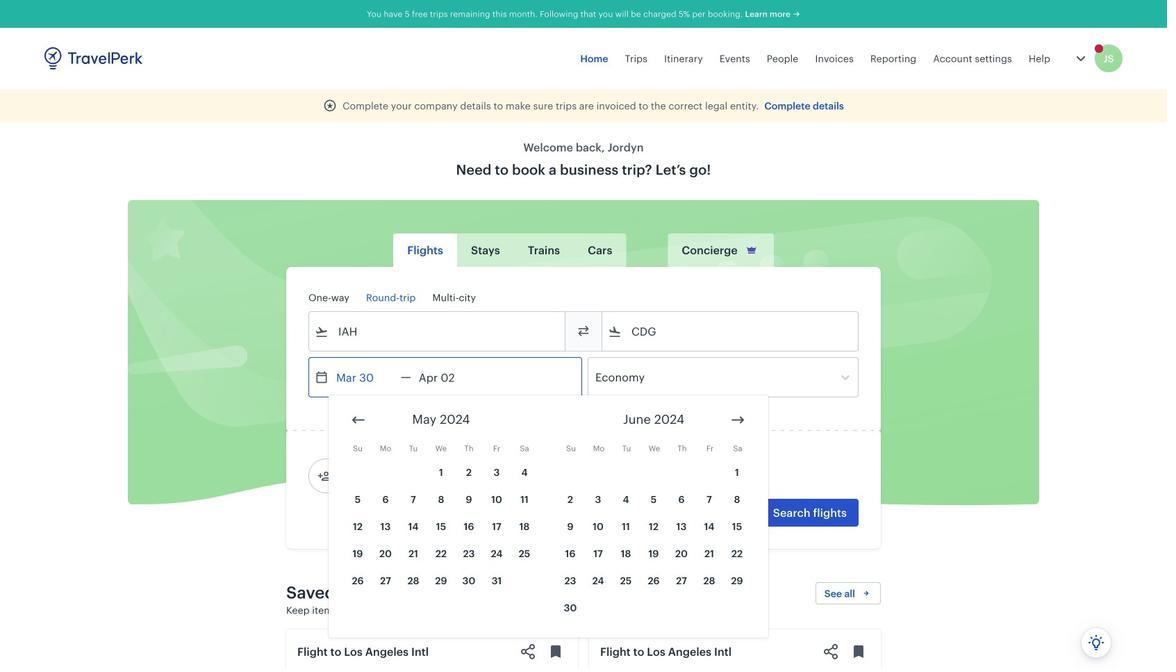 Task type: describe. For each thing, give the bounding box(es) containing it.
Depart text field
[[329, 358, 401, 397]]

Return text field
[[411, 358, 483, 397]]

calendar application
[[329, 395, 1167, 638]]

Add first traveler search field
[[331, 465, 476, 487]]

move backward to switch to the previous month. image
[[350, 412, 367, 428]]



Task type: locate. For each thing, give the bounding box(es) containing it.
From search field
[[329, 320, 547, 342]]

To search field
[[622, 320, 840, 342]]

move forward to switch to the next month. image
[[729, 412, 746, 428]]



